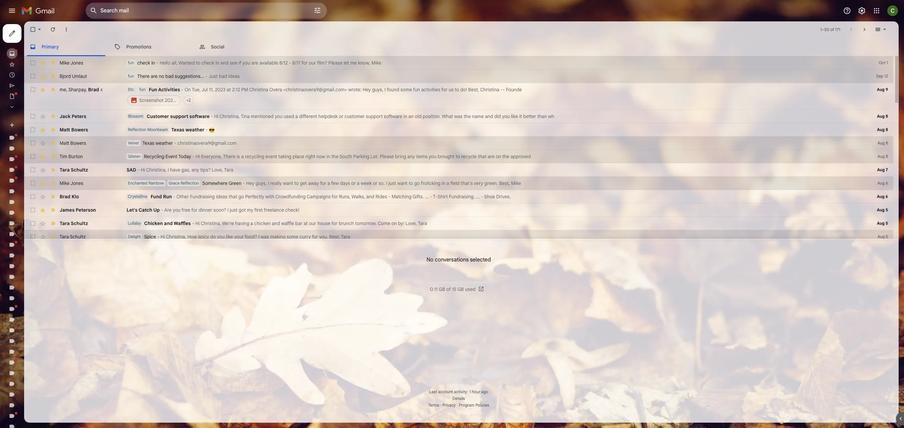Task type: describe. For each thing, give the bounding box(es) containing it.
in right now
[[327, 154, 330, 160]]

to up the 'gifts.'
[[409, 181, 413, 187]]

event
[[166, 154, 177, 160]]

for inside cell
[[442, 87, 448, 93]]

klo
[[72, 194, 79, 200]]

Search mail text field
[[100, 7, 295, 14]]

1 horizontal spatial any
[[407, 154, 415, 160]]

fun for fun
[[139, 87, 146, 92]]

more image
[[63, 26, 70, 33]]

now
[[317, 154, 325, 160]]

pm
[[241, 87, 248, 93]]

to left get on the left top of the page
[[294, 181, 299, 187]]

delight
[[128, 234, 141, 239]]

lot.
[[371, 154, 379, 160]]

you right mentioned
[[275, 114, 283, 120]]

older image
[[861, 26, 868, 33]]

parking
[[353, 154, 369, 160]]

perfectly
[[245, 194, 264, 200]]

you.
[[319, 234, 328, 240]]

mike right know,
[[372, 60, 381, 66]]

crystalline
[[128, 194, 147, 199]]

different
[[299, 114, 317, 120]]

sep
[[876, 74, 884, 79]]

1 support from the left
[[170, 114, 188, 120]]

best, inside cell
[[468, 87, 479, 93]]

somewhere
[[202, 181, 228, 187]]

you right did
[[502, 114, 510, 120]]

hour
[[472, 390, 480, 395]]

hi right spice
[[161, 234, 165, 240]]

that's
[[461, 181, 473, 187]]

0 horizontal spatial that
[[229, 194, 237, 200]]

drives.
[[496, 194, 511, 200]]

support image
[[843, 7, 851, 15]]

recycle
[[461, 154, 477, 160]]

reflection inside reflection moonbeam texas weather
[[128, 127, 146, 132]]

fun there are no bad suggestions... - just bad ideas
[[128, 73, 240, 79]]

me , sharpay , brad 4
[[60, 87, 103, 93]]

1 tara schultz from the top
[[60, 167, 88, 173]]

other
[[176, 194, 189, 200]]

and left the rides
[[366, 194, 374, 200]]

gifts.
[[413, 194, 424, 200]]

selected
[[470, 257, 491, 263]]

1 vertical spatial at
[[304, 221, 308, 227]]

walks,
[[352, 194, 365, 200]]

used inside 'row'
[[284, 114, 294, 120]]

toggle split pane mode image
[[875, 26, 882, 33]]

tab list containing primary
[[24, 38, 899, 56]]

0 vertical spatial please
[[329, 60, 343, 66]]

schultz for chicken
[[71, 221, 88, 227]]

customer
[[345, 114, 365, 120]]

enchanted rainbow
[[128, 181, 164, 186]]

program
[[459, 403, 475, 408]]

details
[[453, 397, 465, 402]]

aug 5 for hi christina, how spicy do you like your food? i was making some curry for you. best, tara
[[878, 234, 888, 239]]

taking
[[278, 154, 291, 160]]

50
[[825, 27, 830, 32]]

for right the 'house'
[[332, 221, 338, 227]]

waffle
[[281, 221, 294, 227]]

bar
[[295, 221, 302, 227]]

peters
[[72, 114, 86, 120]]

in up just
[[216, 60, 219, 66]]

and left did
[[485, 114, 493, 120]]

hi for recycling event today
[[196, 154, 200, 160]]

1 our from the top
[[309, 60, 316, 66]]

tara schultz for chicken
[[60, 221, 88, 227]]

1 50 of 171
[[821, 27, 841, 32]]

jones for somewhere
[[70, 181, 83, 187]]

frolicking
[[421, 181, 441, 187]]

matt bowers for moonbeam
[[60, 127, 88, 133]]

i right so.
[[386, 181, 387, 187]]

catch
[[139, 207, 152, 213]]

fun left activities
[[413, 87, 420, 93]]

promotions tab
[[109, 38, 193, 56]]

1 horizontal spatial 1
[[821, 27, 822, 32]]

a right is
[[241, 154, 244, 160]]

1 vertical spatial just
[[230, 207, 238, 213]]

on
[[185, 87, 191, 93]]

peterson
[[76, 207, 96, 213]]

1 horizontal spatial brad
[[88, 87, 99, 93]]

blossom
[[128, 114, 143, 119]]

did
[[494, 114, 501, 120]]

2 vertical spatial best,
[[329, 234, 340, 240]]

1 vertical spatial on
[[392, 221, 397, 227]]

how
[[187, 234, 197, 240]]

1 ... from the left
[[425, 194, 429, 200]]

today
[[178, 154, 191, 160]]

0 horizontal spatial any
[[191, 167, 199, 173]]

customer
[[147, 114, 169, 120]]

for right "free"
[[191, 207, 198, 213]]

0 horizontal spatial go
[[238, 194, 244, 200]]

jack peters
[[60, 114, 86, 120]]

an
[[409, 114, 414, 120]]

aug 8 for hi christina, tina mentioned you used a different helpdesk or customer support software in an old position. what was the name and did you like it better than wh
[[877, 114, 888, 119]]

fun for fun there are no bad suggestions... - just bad ideas
[[128, 74, 134, 79]]

better
[[523, 114, 536, 120]]

0 horizontal spatial or
[[339, 114, 343, 120]]

of for 50
[[831, 27, 834, 32]]

guys, inside cell
[[372, 87, 383, 93]]

let
[[344, 60, 349, 66]]

christina, down waffles
[[166, 234, 186, 240]]

enchanted
[[128, 181, 147, 186]]

1 want from the left
[[283, 181, 293, 187]]

0 vertical spatial 5
[[886, 208, 888, 213]]

if
[[239, 60, 241, 66]]

1 horizontal spatial are
[[251, 60, 258, 66]]

0 horizontal spatial some
[[287, 234, 298, 240]]

event
[[266, 154, 277, 160]]

schultz for spice
[[70, 234, 86, 240]]

1 horizontal spatial that
[[478, 154, 487, 160]]

matching
[[392, 194, 412, 200]]

account
[[438, 390, 453, 395]]

mike right "green."
[[511, 181, 521, 187]]

+2 button
[[186, 97, 191, 104]]

2 horizontal spatial best,
[[499, 181, 510, 187]]

mentioned
[[251, 114, 274, 120]]

1 horizontal spatial on
[[496, 154, 501, 160]]

recycling
[[245, 154, 264, 160]]

1 horizontal spatial just
[[389, 181, 396, 187]]

0 vertical spatial like
[[511, 114, 518, 120]]

rainbow
[[148, 181, 164, 186]]

0 vertical spatial there
[[137, 73, 150, 79]]

1 vertical spatial love,
[[406, 221, 417, 227]]

i right the "soon?"
[[227, 207, 229, 213]]

i right food?
[[258, 234, 260, 240]]

1 , from the left
[[66, 87, 67, 93]]

15
[[452, 287, 456, 293]]

1 vertical spatial there
[[223, 154, 235, 160]]

a left 'few'
[[328, 181, 330, 187]]

no conversations selected
[[427, 257, 491, 263]]

for left you.
[[312, 234, 318, 240]]

recycling
[[144, 154, 164, 160]]

fundraising.
[[449, 194, 475, 200]]

i left really
[[268, 181, 269, 187]]

2:12
[[232, 87, 240, 93]]

0 horizontal spatial the
[[331, 154, 339, 160]]

2 ... from the left
[[476, 194, 480, 200]]

up
[[153, 207, 160, 213]]

1 horizontal spatial used
[[465, 287, 476, 293]]

you right are
[[173, 207, 181, 213]]

5 for hi christina, how spicy do you like your food? i was making some curry for you. best, tara
[[886, 234, 888, 239]]

7
[[886, 167, 888, 172]]

0 vertical spatial hey
[[363, 87, 371, 93]]

position.
[[423, 114, 441, 120]]

row containing james peterson
[[24, 204, 894, 217]]

1 horizontal spatial was
[[454, 114, 463, 120]]

days
[[340, 181, 350, 187]]

to right wanted
[[196, 60, 200, 66]]

mike up bjord
[[60, 60, 70, 66]]

spicy
[[198, 234, 209, 240]]

and left waffle
[[272, 221, 280, 227]]

2 check from the left
[[202, 60, 214, 66]]

0 vertical spatial schultz
[[71, 167, 88, 173]]

aug 5 for hi christina, we're having a chicken and waffle bar at our house for brunch tomorrow. come on by! love, tara
[[877, 221, 888, 226]]

aug for blossom customer support software - hi christina, tina mentioned you used a different helpdesk or customer support software in an old position. what was the name and did you like it better than wh
[[877, 114, 885, 119]]

overa
[[269, 87, 282, 93]]

away
[[308, 181, 319, 187]]

it
[[519, 114, 522, 120]]

0 vertical spatial aug 5
[[877, 208, 888, 213]]

waffles
[[174, 221, 191, 227]]

1 software from the left
[[190, 114, 210, 120]]

2 8 from the top
[[886, 127, 888, 132]]

found
[[387, 87, 399, 93]]

for left runs,
[[332, 194, 338, 200]]

shirt
[[438, 194, 448, 200]]

tara schultz for spice
[[60, 234, 86, 240]]

no
[[159, 73, 164, 79]]

aug for crystalline fund run - other fundraising ideas that go perfectly with crowdfunding campaigns for runs, walks, and rides - matching gifts. ... - t-shirt fundraising. ... - shoe drives.
[[877, 194, 885, 199]]

1 row from the top
[[24, 56, 894, 70]]

0 horizontal spatial brad
[[60, 194, 70, 200]]

1 check from the left
[[137, 60, 150, 66]]

1 · from the left
[[440, 403, 441, 408]]

some inside cell
[[401, 87, 412, 93]]

glisten
[[128, 154, 141, 159]]

right
[[305, 154, 315, 160]]

1 bad from the left
[[165, 73, 174, 79]]

row containing bjord umlaut
[[24, 70, 894, 83]]

0 horizontal spatial like
[[226, 234, 233, 240]]

christina, left 'tina'
[[220, 114, 240, 120]]

2 , from the left
[[86, 87, 87, 93]]

bowers for moonbeam
[[71, 127, 88, 133]]

you right the do
[[217, 234, 225, 240]]

hi right sad
[[141, 167, 145, 173]]

search mail image
[[88, 5, 100, 17]]

mike jones for fun
[[60, 60, 83, 66]]

details link
[[453, 397, 465, 402]]

2 horizontal spatial the
[[502, 154, 509, 160]]

6 row from the top
[[24, 137, 894, 150]]

delight spice - hi christina, how spicy do you like your food? i was making some curry for you. best, tara
[[128, 234, 350, 240]]

jones for fun
[[70, 60, 83, 66]]

to left recycle
[[456, 154, 460, 160]]

1 horizontal spatial the
[[464, 114, 471, 120]]

1 gb from the left
[[439, 287, 445, 293]]

0 horizontal spatial at
[[227, 87, 231, 93]]

terms link
[[428, 403, 439, 408]]

13 row from the top
[[24, 230, 894, 244]]

let's
[[127, 207, 138, 213]]

no conversations selected main content
[[24, 21, 899, 429]]

tips?
[[200, 167, 211, 173]]

privacy
[[442, 403, 456, 408]]

2023
[[215, 87, 225, 93]]

1 horizontal spatial go
[[414, 181, 420, 187]]

0 horizontal spatial hey
[[246, 181, 254, 187]]



Task type: locate. For each thing, give the bounding box(es) containing it.
0 horizontal spatial gb
[[439, 287, 445, 293]]

0 vertical spatial love,
[[212, 167, 223, 173]]

1 horizontal spatial at
[[304, 221, 308, 227]]

0 vertical spatial of
[[831, 27, 834, 32]]

weather left 😎 icon
[[186, 127, 204, 133]]

1 vertical spatial some
[[287, 234, 298, 240]]

1 jones from the top
[[70, 60, 83, 66]]

a left different
[[295, 114, 298, 120]]

1 left hour
[[469, 390, 471, 395]]

you right if
[[243, 60, 250, 66]]

like left the it
[[511, 114, 518, 120]]

bad
[[165, 73, 174, 79], [219, 73, 227, 79]]

what
[[442, 114, 453, 120]]

1 vertical spatial go
[[238, 194, 244, 200]]

of right '50'
[[831, 27, 834, 32]]

in
[[151, 60, 155, 66], [216, 60, 219, 66], [404, 114, 407, 120], [327, 154, 330, 160], [442, 181, 446, 187]]

guys, left found
[[372, 87, 383, 93]]

or right helpdesk
[[339, 114, 343, 120]]

matt for texas
[[60, 140, 69, 146]]

... left t-
[[425, 194, 429, 200]]

10 row from the top
[[24, 190, 894, 204]]

of for gb
[[446, 287, 451, 293]]

1 8 from the top
[[886, 114, 888, 119]]

velvet
[[128, 141, 139, 146]]

0 vertical spatial 1
[[821, 27, 822, 32]]

of left 15
[[446, 287, 451, 293]]

or right days
[[351, 181, 356, 187]]

aug 6 for crystalline fund run - other fundraising ideas that go perfectly with crowdfunding campaigns for runs, walks, and rides - matching gifts. ... - t-shirt fundraising. ... - shoe drives.
[[877, 194, 888, 199]]

mike jones for somewhere
[[60, 181, 83, 187]]

texas up velvet texas weather - christinaovera9@gmail.com
[[171, 127, 184, 133]]

food?
[[245, 234, 257, 240]]

cell containing fun activities
[[127, 86, 860, 107]]

jones
[[70, 60, 83, 66], [70, 181, 83, 187]]

0 vertical spatial jones
[[70, 60, 83, 66]]

oct 1
[[879, 60, 888, 65]]

and down are
[[164, 221, 173, 227]]

like left your
[[226, 234, 233, 240]]

check!
[[285, 207, 299, 213]]

0 horizontal spatial weather
[[156, 140, 173, 146]]

know,
[[358, 60, 370, 66]]

fun for fun check in - hello all, wanted to check in and see if you are available 8/12 - 8/17 for our film? please let me know, mike
[[128, 60, 134, 65]]

2 vertical spatial aug 5
[[878, 234, 888, 239]]

gb right 0.11 on the bottom of page
[[439, 287, 445, 293]]

promotions
[[126, 44, 151, 50]]

0 vertical spatial any
[[407, 154, 415, 160]]

my
[[247, 207, 253, 213]]

3 8 from the top
[[886, 141, 888, 146]]

for left "us" at the top of the page
[[442, 87, 448, 93]]

matt down the jack
[[60, 127, 70, 133]]

christina left founde
[[480, 87, 499, 93]]

policies
[[476, 403, 489, 408]]

that right recycle
[[478, 154, 487, 160]]

there
[[137, 73, 150, 79], [223, 154, 235, 160]]

freelance
[[264, 207, 284, 213]]

row containing tim burton
[[24, 150, 894, 163]]

the left name
[[464, 114, 471, 120]]

2 matt from the top
[[60, 140, 69, 146]]

1 horizontal spatial there
[[223, 154, 235, 160]]

in left field
[[442, 181, 446, 187]]

fun down promotions
[[128, 60, 134, 65]]

for right away
[[320, 181, 326, 187]]

was right "what"
[[454, 114, 463, 120]]

primary tab
[[24, 38, 108, 56]]

reflection moonbeam texas weather
[[128, 127, 204, 133]]

christina, up rainbow
[[146, 167, 167, 173]]

0 vertical spatial some
[[401, 87, 412, 93]]

8 row from the top
[[24, 163, 894, 177]]

1 vertical spatial guys,
[[256, 181, 267, 187]]

fun
[[128, 60, 134, 65], [128, 74, 134, 79], [413, 87, 420, 93], [139, 87, 146, 92]]

christina, down let's catch up - are you free for dinner soon? i just got my first freelance check!
[[201, 221, 221, 227]]

1 horizontal spatial want
[[397, 181, 408, 187]]

11,
[[209, 87, 214, 93]]

the left south
[[331, 154, 339, 160]]

1 vertical spatial that
[[229, 194, 237, 200]]

me down bjord
[[60, 87, 66, 93]]

go
[[414, 181, 420, 187], [238, 194, 244, 200]]

1 horizontal spatial ·
[[457, 403, 458, 408]]

1 right oct
[[887, 60, 888, 65]]

1 horizontal spatial bad
[[219, 73, 227, 79]]

8/17
[[292, 60, 301, 66]]

brad
[[88, 87, 99, 93], [60, 194, 70, 200]]

0 horizontal spatial me
[[60, 87, 66, 93]]

1 vertical spatial weather
[[156, 140, 173, 146]]

0 vertical spatial tara schultz
[[60, 167, 88, 173]]

on
[[496, 154, 501, 160], [392, 221, 397, 227]]

0 vertical spatial matt
[[60, 127, 70, 133]]

2 matt bowers from the top
[[60, 140, 86, 146]]

just
[[209, 73, 218, 79]]

,
[[66, 87, 67, 93], [86, 87, 87, 93]]

bowers for texas
[[70, 140, 86, 146]]

navigation
[[0, 21, 80, 429]]

0 vertical spatial texas
[[171, 127, 184, 133]]

some left curry
[[287, 234, 298, 240]]

any
[[407, 154, 415, 160], [191, 167, 199, 173]]

i left found
[[385, 87, 386, 93]]

matt for moonbeam
[[60, 127, 70, 133]]

software up 😎 icon
[[190, 114, 210, 120]]

8/12
[[279, 60, 288, 66]]

sad
[[127, 167, 136, 173]]

matt bowers down the jack peters
[[60, 127, 88, 133]]

1 horizontal spatial or
[[351, 181, 356, 187]]

1 horizontal spatial hey
[[363, 87, 371, 93]]

2 horizontal spatial 1
[[887, 60, 888, 65]]

6 for hey guys, i really want to get away for a few days or a week or so. i just want to go frolicking in a field that's very green. best, mike
[[886, 181, 888, 186]]

0 horizontal spatial bad
[[165, 73, 174, 79]]

1 vertical spatial 1
[[887, 60, 888, 65]]

· right "terms" link
[[440, 403, 441, 408]]

8
[[886, 114, 888, 119], [886, 127, 888, 132], [886, 141, 888, 146], [886, 154, 888, 159]]

for right 8/17
[[302, 60, 308, 66]]

bjord
[[60, 73, 71, 79]]

2 row from the top
[[24, 70, 894, 83]]

1 horizontal spatial love,
[[406, 221, 417, 227]]

0 vertical spatial best,
[[468, 87, 479, 93]]

a left the week
[[357, 181, 360, 187]]

blossom customer support software - hi christina, tina mentioned you used a different helpdesk or customer support software in an old position. what was the name and did you like it better than wh
[[128, 114, 554, 120]]

0 horizontal spatial ...
[[425, 194, 429, 200]]

program policies link
[[459, 403, 489, 408]]

row containing brad klo
[[24, 190, 894, 204]]

and left see
[[221, 60, 229, 66]]

1 horizontal spatial software
[[384, 114, 402, 120]]

go up the 'gifts.'
[[414, 181, 420, 187]]

check down promotions
[[137, 60, 150, 66]]

really
[[270, 181, 282, 187]]

sharpay
[[68, 87, 86, 93]]

bowers up burton
[[70, 140, 86, 146]]

5 for hi christina, we're having a chicken and waffle bar at our house for brunch tomorrow. come on by! love, tara
[[886, 221, 888, 226]]

1 mike jones from the top
[[60, 60, 83, 66]]

0 horizontal spatial best,
[[329, 234, 340, 240]]

1 vertical spatial like
[[226, 234, 233, 240]]

follow link to manage storage image
[[478, 286, 485, 293]]

1 horizontal spatial of
[[831, 27, 834, 32]]

wrote:
[[348, 87, 362, 93]]

hey up perfectly
[[246, 181, 254, 187]]

2 mike jones from the top
[[60, 181, 83, 187]]

guys, up perfectly
[[256, 181, 267, 187]]

1 matt from the top
[[60, 127, 70, 133]]

0 vertical spatial reflection
[[128, 127, 146, 132]]

fun check in - hello all, wanted to check in and see if you are available 8/12 - 8/17 for our film? please let me know, mike
[[128, 60, 381, 66]]

fun activities - on tue, jul 11, 2023 at 2:12 pm christina overa <christinaovera9@gmail.com> wrote: hey guys, i found some fun activities for us to do! best, christina -- founde
[[149, 87, 522, 93]]

4 8 from the top
[[886, 154, 888, 159]]

there up the fun
[[137, 73, 150, 79]]

cell inside no conversations selected main content
[[127, 86, 860, 107]]

having
[[235, 221, 249, 227]]

2 support from the left
[[366, 114, 383, 120]]

mike up brad klo
[[60, 181, 70, 187]]

love, right by!
[[406, 221, 417, 227]]

grace
[[169, 181, 180, 186]]

row containing jack peters
[[24, 110, 894, 123]]

dinner
[[199, 207, 212, 213]]

8 for christinaovera9@gmail.com
[[886, 141, 888, 146]]

2 vertical spatial are
[[488, 154, 495, 160]]

0 vertical spatial brad
[[88, 87, 99, 93]]

5 row from the top
[[24, 123, 894, 137]]

7 row from the top
[[24, 150, 894, 163]]

None search field
[[86, 3, 327, 19]]

0 horizontal spatial love,
[[212, 167, 223, 173]]

2 software from the left
[[384, 114, 402, 120]]

gb right 15
[[458, 287, 464, 293]]

tue,
[[192, 87, 201, 93]]

row
[[24, 56, 894, 70], [24, 70, 894, 83], [24, 83, 894, 110], [24, 110, 894, 123], [24, 123, 894, 137], [24, 137, 894, 150], [24, 150, 894, 163], [24, 163, 894, 177], [24, 177, 894, 190], [24, 190, 894, 204], [24, 204, 894, 217], [24, 217, 894, 230], [24, 230, 894, 244]]

terms
[[428, 403, 439, 408]]

aug 8 for christinaovera9@gmail.com
[[878, 141, 888, 146]]

very
[[474, 181, 483, 187]]

<christinaovera9@gmail.com>
[[283, 87, 347, 93]]

used left follow link to manage storage 'icon'
[[465, 287, 476, 293]]

1 vertical spatial was
[[261, 234, 269, 240]]

to inside cell
[[455, 87, 459, 93]]

row containing me
[[24, 83, 894, 110]]

tim burton
[[60, 154, 83, 160]]

0 horizontal spatial on
[[392, 221, 397, 227]]

the left approved
[[502, 154, 509, 160]]

your
[[234, 234, 244, 240]]

hi up 😎 icon
[[214, 114, 218, 120]]

aug for velvet texas weather - christinaovera9@gmail.com
[[878, 141, 885, 146]]

aug for somewhere green - hey guys, i really want to get away for a few days or a week or so. i just want to go frolicking in a field that's very green. best, mike
[[878, 181, 885, 186]]

best, right "green."
[[499, 181, 510, 187]]

weather down reflection moonbeam texas weather
[[156, 140, 173, 146]]

last
[[429, 390, 437, 395]]

software left 'an'
[[384, 114, 402, 120]]

brad klo
[[60, 194, 79, 200]]

1 christina from the left
[[249, 87, 268, 93]]

gmail image
[[21, 4, 58, 17]]

1 vertical spatial are
[[151, 73, 158, 79]]

1 horizontal spatial best,
[[468, 87, 479, 93]]

4 row from the top
[[24, 110, 894, 123]]

activities
[[158, 87, 180, 93]]

bring
[[395, 154, 406, 160]]

3 tara schultz from the top
[[60, 234, 86, 240]]

2 want from the left
[[397, 181, 408, 187]]

to right "us" at the top of the page
[[455, 87, 459, 93]]

helpdesk
[[318, 114, 338, 120]]

0 horizontal spatial texas
[[142, 140, 154, 146]]

0.11
[[430, 287, 438, 293]]

james
[[60, 207, 75, 213]]

0 horizontal spatial want
[[283, 181, 293, 187]]

i left have at left
[[168, 167, 169, 173]]

shoe
[[484, 194, 495, 200]]

😎 image
[[209, 128, 215, 133]]

do!
[[460, 87, 467, 93]]

1 vertical spatial used
[[465, 287, 476, 293]]

1 vertical spatial 6
[[886, 194, 888, 199]]

campaigns
[[307, 194, 331, 200]]

8 for hi christina, tina mentioned you used a different helpdesk or customer support software in an old position. what was the name and did you like it better than wh
[[886, 114, 888, 119]]

social tab
[[194, 38, 278, 56]]

just left got
[[230, 207, 238, 213]]

1 vertical spatial bowers
[[70, 140, 86, 146]]

aug 8 for hi everyone, there is a recycling event taking place right now in the south parking lot. please bring any items you brought to recycle that are on the approved
[[878, 154, 888, 159]]

1 vertical spatial reflection
[[181, 181, 199, 186]]

first
[[254, 207, 263, 213]]

5
[[886, 208, 888, 213], [886, 221, 888, 226], [886, 234, 888, 239]]

2 bad from the left
[[219, 73, 227, 79]]

aug for delight spice - hi christina, how spicy do you like your food? i was making some curry for you. best, tara
[[878, 234, 885, 239]]

or
[[339, 114, 343, 120], [351, 181, 356, 187], [373, 181, 377, 187]]

2 christina from the left
[[480, 87, 499, 93]]

than
[[537, 114, 547, 120]]

hi for chicken and waffles
[[195, 221, 200, 227]]

9 row from the top
[[24, 177, 894, 190]]

11 row from the top
[[24, 204, 894, 217]]

2 · from the left
[[457, 403, 458, 408]]

, down umlaut
[[86, 87, 87, 93]]

no
[[427, 257, 434, 263]]

so.
[[379, 181, 385, 187]]

place
[[293, 154, 304, 160]]

have
[[170, 167, 180, 173]]

1 vertical spatial any
[[191, 167, 199, 173]]

0 horizontal spatial christina
[[249, 87, 268, 93]]

0 horizontal spatial guys,
[[256, 181, 267, 187]]

in left hello
[[151, 60, 155, 66]]

mike jones up bjord umlaut
[[60, 60, 83, 66]]

a right having
[[251, 221, 253, 227]]

our left 'film?'
[[309, 60, 316, 66]]

aug for lullaby chicken and waffles - hi christina, we're having a chicken and waffle bar at our house for brunch tomorrow. come on by! love, tara
[[877, 221, 885, 226]]

to
[[196, 60, 200, 66], [455, 87, 459, 93], [456, 154, 460, 160], [294, 181, 299, 187], [409, 181, 413, 187]]

0 vertical spatial weather
[[186, 127, 204, 133]]

1 horizontal spatial guys,
[[372, 87, 383, 93]]

bowers down peters
[[71, 127, 88, 133]]

advanced search options image
[[311, 4, 324, 17]]

2 our from the top
[[309, 221, 316, 227]]

2 horizontal spatial or
[[373, 181, 377, 187]]

in left 'an'
[[404, 114, 407, 120]]

want
[[283, 181, 293, 187], [397, 181, 408, 187]]

1 horizontal spatial me
[[350, 60, 357, 66]]

any right bring
[[407, 154, 415, 160]]

1 horizontal spatial texas
[[171, 127, 184, 133]]

of
[[831, 27, 834, 32], [446, 287, 451, 293]]

bad right just
[[219, 73, 227, 79]]

weather
[[186, 127, 204, 133], [156, 140, 173, 146]]

0 vertical spatial just
[[389, 181, 396, 187]]

reflection down gas,
[[181, 181, 199, 186]]

1 vertical spatial hey
[[246, 181, 254, 187]]

few
[[331, 181, 339, 187]]

moonbeam
[[147, 127, 168, 132]]

a left field
[[447, 181, 449, 187]]

matt bowers for texas
[[60, 140, 86, 146]]

1 vertical spatial of
[[446, 287, 451, 293]]

tab list
[[24, 38, 899, 56]]

· down details link
[[457, 403, 458, 408]]

are left available
[[251, 60, 258, 66]]

0 vertical spatial go
[[414, 181, 420, 187]]

main menu image
[[8, 7, 16, 15]]

0 vertical spatial at
[[227, 87, 231, 93]]

hi up how
[[195, 221, 200, 227]]

6 for other fundraising ideas that go perfectly with crowdfunding campaigns for runs, walks, and rides - matching gifts. ... - t-shirt fundraising. ... - shoe drives.
[[886, 194, 888, 199]]

2 tara schultz from the top
[[60, 221, 88, 227]]

0 horizontal spatial was
[[261, 234, 269, 240]]

want right really
[[283, 181, 293, 187]]

christinaovera9@gmail.com
[[178, 140, 237, 146]]

2 jones from the top
[[70, 181, 83, 187]]

1 horizontal spatial christina
[[480, 87, 499, 93]]

2 gb from the left
[[458, 287, 464, 293]]

1 horizontal spatial reflection
[[181, 181, 199, 186]]

1 vertical spatial mike jones
[[60, 181, 83, 187]]

jones up umlaut
[[70, 60, 83, 66]]

chicken
[[144, 221, 163, 227]]

0 horizontal spatial software
[[190, 114, 210, 120]]

best,
[[468, 87, 479, 93], [499, 181, 510, 187], [329, 234, 340, 240]]

aug for glisten recycling event today - hi everyone, there is a recycling event taking place right now in the south parking lot. please bring any items you brought to recycle that are on the approved
[[878, 154, 885, 159]]

8 for hi everyone, there is a recycling event taking place right now in the south parking lot. please bring any items you brought to recycle that are on the approved
[[886, 154, 888, 159]]

some right found
[[401, 87, 412, 93]]

None checkbox
[[29, 60, 36, 66], [29, 73, 36, 80], [29, 127, 36, 133], [29, 167, 36, 173], [29, 207, 36, 214], [29, 220, 36, 227], [29, 60, 36, 66], [29, 73, 36, 80], [29, 127, 36, 133], [29, 167, 36, 173], [29, 207, 36, 214], [29, 220, 36, 227]]

just right so.
[[389, 181, 396, 187]]

you right items
[[429, 154, 437, 160]]

1 matt bowers from the top
[[60, 127, 88, 133]]

everyone,
[[201, 154, 222, 160]]

1
[[821, 27, 822, 32], [887, 60, 888, 65], [469, 390, 471, 395]]

matt up tim
[[60, 140, 69, 146]]

hi for customer support software
[[214, 114, 218, 120]]

best, right do!
[[468, 87, 479, 93]]

1 inside last account activity: 1 hour ago details terms · privacy · program policies
[[469, 390, 471, 395]]

2 vertical spatial tara schultz
[[60, 234, 86, 240]]

or left so.
[[373, 181, 377, 187]]

oct
[[879, 60, 886, 65]]

aug 6 for somewhere green - hey guys, i really want to get away for a few days or a week or so. i just want to go frolicking in a field that's very green. best, mike
[[878, 181, 888, 186]]

aug for reflection moonbeam texas weather
[[877, 127, 885, 132]]

any right gas,
[[191, 167, 199, 173]]

0 vertical spatial was
[[454, 114, 463, 120]]

runs,
[[339, 194, 351, 200]]

fun inside fun check in - hello all, wanted to check in and see if you are available 8/12 - 8/17 for our film? please let me know, mike
[[128, 60, 134, 65]]

support right customer
[[366, 114, 383, 120]]

3 row from the top
[[24, 83, 894, 110]]

0 horizontal spatial check
[[137, 60, 150, 66]]

2 vertical spatial 1
[[469, 390, 471, 395]]

founde
[[506, 87, 522, 93]]

bad right no
[[165, 73, 174, 79]]

+2
[[186, 98, 191, 103]]

0 horizontal spatial of
[[446, 287, 451, 293]]

2 horizontal spatial are
[[488, 154, 495, 160]]

our
[[309, 60, 316, 66], [309, 221, 316, 227]]

tina
[[241, 114, 250, 120]]

2 vertical spatial schultz
[[70, 234, 86, 240]]

refresh image
[[50, 26, 56, 33]]

glisten recycling event today - hi everyone, there is a recycling event taking place right now in the south parking lot. please bring any items you brought to recycle that are on the approved
[[128, 154, 531, 160]]

1 horizontal spatial please
[[380, 154, 394, 160]]

0 horizontal spatial are
[[151, 73, 158, 79]]

1 vertical spatial aug 5
[[877, 221, 888, 226]]

0 vertical spatial guys,
[[372, 87, 383, 93]]

available
[[260, 60, 278, 66]]

fun inside 'fun there are no bad suggestions... - just bad ideas'
[[128, 74, 134, 79]]

me right let
[[350, 60, 357, 66]]

0 vertical spatial aug 6
[[878, 181, 888, 186]]

velvet texas weather - christinaovera9@gmail.com
[[128, 140, 237, 146]]

cell
[[127, 86, 860, 107]]

1 vertical spatial matt bowers
[[60, 140, 86, 146]]

lullaby chicken and waffles - hi christina, we're having a chicken and waffle bar at our house for brunch tomorrow. come on by! love, tara
[[128, 221, 427, 227]]

settings image
[[858, 7, 866, 15]]

aug
[[877, 87, 885, 92], [877, 114, 885, 119], [877, 127, 885, 132], [878, 141, 885, 146], [878, 154, 885, 159], [877, 167, 885, 172], [878, 181, 885, 186], [877, 194, 885, 199], [877, 208, 885, 213], [877, 221, 885, 226], [878, 234, 885, 239]]

None checkbox
[[29, 26, 36, 33], [29, 86, 36, 93], [29, 113, 36, 120], [29, 140, 36, 147], [29, 153, 36, 160], [29, 180, 36, 187], [29, 194, 36, 200], [29, 234, 36, 240], [29, 26, 36, 33], [29, 86, 36, 93], [29, 113, 36, 120], [29, 140, 36, 147], [29, 153, 36, 160], [29, 180, 36, 187], [29, 194, 36, 200], [29, 234, 36, 240]]

please right 'lot.'
[[380, 154, 394, 160]]

crowdfunding
[[276, 194, 306, 200]]

film?
[[317, 60, 327, 66]]

12 row from the top
[[24, 217, 894, 230]]

bowers
[[71, 127, 88, 133], [70, 140, 86, 146]]



Task type: vqa. For each thing, say whether or not it's contained in the screenshot.
section
no



